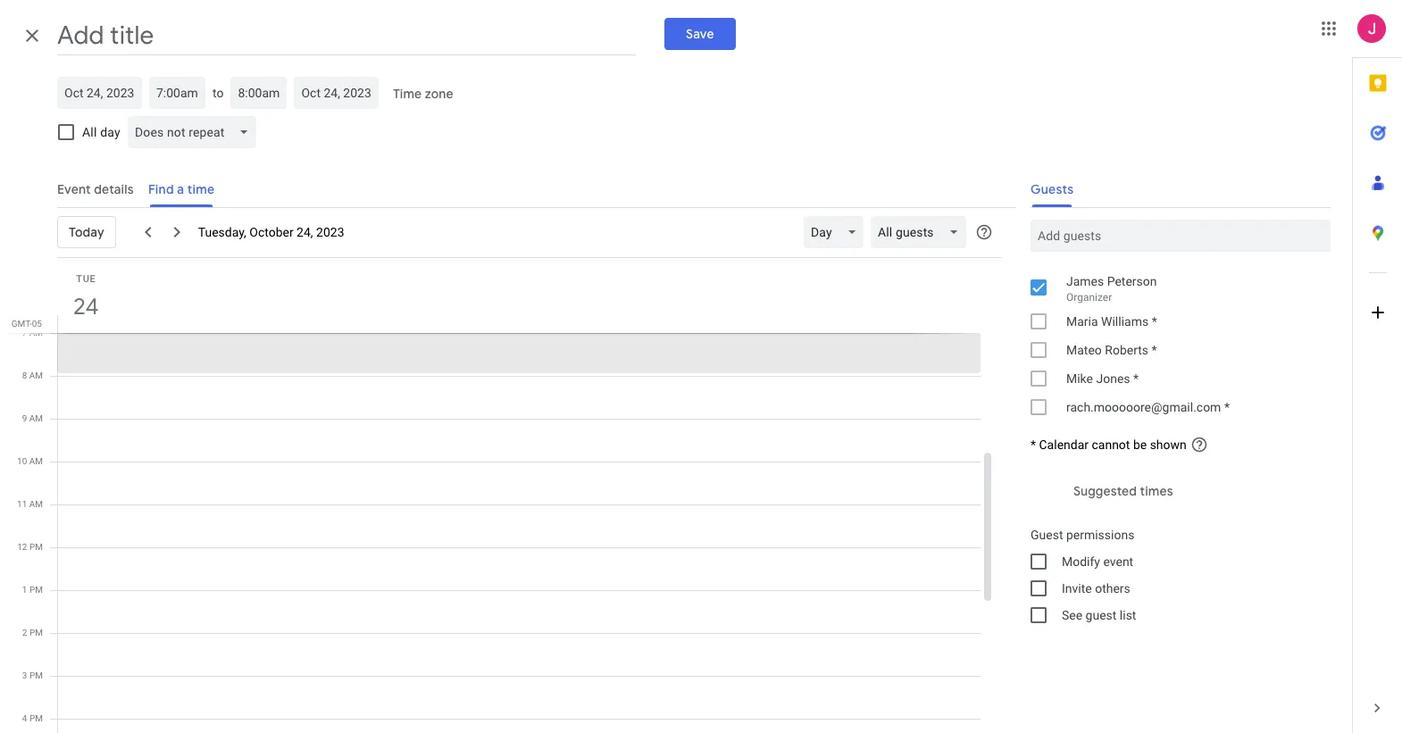 Task type: describe. For each thing, give the bounding box(es) containing it.
* calendar cannot be shown
[[1031, 438, 1187, 452]]

gmt-05
[[11, 319, 42, 329]]

* inside the rach.mooooore@gmail.com tree item
[[1224, 400, 1230, 414]]

jones
[[1096, 372, 1130, 386]]

24 column header
[[57, 258, 981, 333]]

am for 11 am
[[29, 499, 43, 509]]

guests invited to this event. tree
[[1016, 270, 1331, 422]]

shown
[[1150, 438, 1187, 452]]

today
[[69, 224, 104, 240]]

see
[[1062, 608, 1082, 622]]

mike
[[1066, 372, 1093, 386]]

james peterson, organizer tree item
[[1016, 270, 1331, 307]]

suggested times button
[[1066, 475, 1180, 507]]

invite
[[1062, 581, 1092, 596]]

event
[[1103, 555, 1133, 569]]

all day
[[82, 125, 120, 139]]

* left calendar
[[1031, 438, 1036, 452]]

4 pm
[[22, 714, 43, 723]]

tue
[[76, 273, 96, 285]]

24
[[72, 292, 97, 321]]

Start date text field
[[64, 82, 135, 104]]

mateo roberts tree item
[[1016, 336, 1331, 364]]

tuesday, october 24, 2023
[[198, 225, 344, 239]]

organizer
[[1066, 291, 1112, 304]]

3
[[22, 671, 27, 680]]

list
[[1120, 608, 1136, 622]]

10 am
[[17, 456, 43, 466]]

pm for 3 pm
[[29, 671, 43, 680]]

mateo roberts *
[[1066, 343, 1157, 357]]

8
[[22, 371, 27, 380]]

12
[[17, 542, 27, 552]]

9
[[22, 413, 27, 423]]

rach.mooooore@gmail.com *
[[1066, 400, 1230, 414]]

time zone button
[[386, 78, 461, 110]]

tuesday, october 24 element
[[65, 287, 106, 328]]

24,
[[297, 225, 313, 239]]

11 am
[[17, 499, 43, 509]]

End date text field
[[301, 82, 372, 104]]

1 pm
[[22, 585, 43, 595]]

am for 9 am
[[29, 413, 43, 423]]

tuesday,
[[198, 225, 246, 239]]

mike jones *
[[1066, 372, 1139, 386]]

peterson
[[1107, 274, 1157, 288]]

7 am
[[22, 328, 43, 338]]

to
[[213, 86, 224, 100]]

save button
[[664, 18, 735, 50]]

* for mateo roberts *
[[1152, 343, 1157, 357]]

Guests text field
[[1038, 220, 1323, 252]]

11
[[17, 499, 27, 509]]

times
[[1140, 483, 1173, 499]]

guest
[[1086, 608, 1117, 622]]

tue 24
[[72, 273, 97, 321]]

10
[[17, 456, 27, 466]]

2
[[22, 628, 27, 638]]



Task type: vqa. For each thing, say whether or not it's contained in the screenshot.


Task type: locate. For each thing, give the bounding box(es) containing it.
all
[[82, 125, 97, 139]]

7
[[22, 328, 27, 338]]

williams
[[1101, 314, 1149, 329]]

3 am from the top
[[29, 413, 43, 423]]

* down the mike jones tree item
[[1224, 400, 1230, 414]]

3 pm
[[22, 671, 43, 680]]

am right 7
[[29, 328, 43, 338]]

None field
[[128, 116, 264, 148], [803, 216, 871, 248], [871, 216, 973, 248], [128, 116, 264, 148], [803, 216, 871, 248], [871, 216, 973, 248]]

tab list
[[1353, 58, 1402, 683]]

End time text field
[[238, 82, 280, 104]]

9 am
[[22, 413, 43, 423]]

*
[[1152, 314, 1157, 329], [1152, 343, 1157, 357], [1133, 372, 1139, 386], [1224, 400, 1230, 414], [1031, 438, 1036, 452]]

1
[[22, 585, 27, 595]]

navigation toolbar
[[57, 207, 1002, 258]]

group containing guest permissions
[[1016, 522, 1331, 629]]

guest permissions
[[1031, 528, 1135, 542]]

pm for 12 pm
[[29, 542, 43, 552]]

4 am from the top
[[29, 456, 43, 466]]

pm
[[29, 542, 43, 552], [29, 585, 43, 595], [29, 628, 43, 638], [29, 671, 43, 680], [29, 714, 43, 723]]

calendar
[[1039, 438, 1089, 452]]

rach.mooooore@gmail.com
[[1066, 400, 1221, 414]]

1 pm from the top
[[29, 542, 43, 552]]

5 am from the top
[[29, 499, 43, 509]]

am right 9
[[29, 413, 43, 423]]

mateo
[[1066, 343, 1102, 357]]

gmt-
[[11, 319, 32, 329]]

1 am from the top
[[29, 328, 43, 338]]

suggested
[[1073, 483, 1137, 499]]

4
[[22, 714, 27, 723]]

october
[[249, 225, 294, 239]]

2 pm
[[22, 628, 43, 638]]

see guest list
[[1062, 608, 1136, 622]]

cannot
[[1092, 438, 1130, 452]]

am for 10 am
[[29, 456, 43, 466]]

cell
[[58, 33, 981, 733]]

* for mike jones *
[[1133, 372, 1139, 386]]

pm right 3 at the bottom left
[[29, 671, 43, 680]]

today button
[[57, 211, 116, 254]]

am right 10
[[29, 456, 43, 466]]

8 am
[[22, 371, 43, 380]]

* inside the mike jones tree item
[[1133, 372, 1139, 386]]

pm right 2 at the left bottom
[[29, 628, 43, 638]]

pm right 12
[[29, 542, 43, 552]]

row
[[50, 33, 981, 733]]

2 am from the top
[[29, 371, 43, 380]]

invite others
[[1062, 581, 1130, 596]]

5 pm from the top
[[29, 714, 43, 723]]

* right williams
[[1152, 314, 1157, 329]]

mike jones tree item
[[1016, 364, 1331, 393]]

2 pm from the top
[[29, 585, 43, 595]]

modify
[[1062, 555, 1100, 569]]

modify event
[[1062, 555, 1133, 569]]

am right "11"
[[29, 499, 43, 509]]

pm for 1 pm
[[29, 585, 43, 595]]

time zone
[[393, 86, 454, 102]]

pm right 1
[[29, 585, 43, 595]]

am for 8 am
[[29, 371, 43, 380]]

day
[[100, 125, 120, 139]]

am for 7 am
[[29, 328, 43, 338]]

pm right 4
[[29, 714, 43, 723]]

2023
[[316, 225, 344, 239]]

maria williams tree item
[[1016, 307, 1331, 336]]

save
[[685, 26, 714, 42]]

guest
[[1031, 528, 1063, 542]]

12 pm
[[17, 542, 43, 552]]

am right 8
[[29, 371, 43, 380]]

* inside mateo roberts tree item
[[1152, 343, 1157, 357]]

pm for 4 pm
[[29, 714, 43, 723]]

group
[[1016, 522, 1331, 629]]

Start time text field
[[156, 82, 198, 104]]

james
[[1066, 274, 1104, 288]]

rach.mooooore@gmail.com tree item
[[1016, 393, 1331, 422]]

* for maria williams *
[[1152, 314, 1157, 329]]

pm for 2 pm
[[29, 628, 43, 638]]

zone
[[425, 86, 454, 102]]

am
[[29, 328, 43, 338], [29, 371, 43, 380], [29, 413, 43, 423], [29, 456, 43, 466], [29, 499, 43, 509]]

* right roberts
[[1152, 343, 1157, 357]]

24 grid
[[0, 33, 995, 733]]

suggested times
[[1073, 483, 1173, 499]]

maria williams *
[[1066, 314, 1157, 329]]

maria
[[1066, 314, 1098, 329]]

* right jones
[[1133, 372, 1139, 386]]

05
[[32, 319, 42, 329]]

time
[[393, 86, 422, 102]]

be
[[1133, 438, 1147, 452]]

4 pm from the top
[[29, 671, 43, 680]]

permissions
[[1066, 528, 1135, 542]]

* inside maria williams tree item
[[1152, 314, 1157, 329]]

others
[[1095, 581, 1130, 596]]

Title text field
[[57, 16, 635, 55]]

james peterson organizer
[[1066, 274, 1157, 304]]

roberts
[[1105, 343, 1148, 357]]

3 pm from the top
[[29, 628, 43, 638]]



